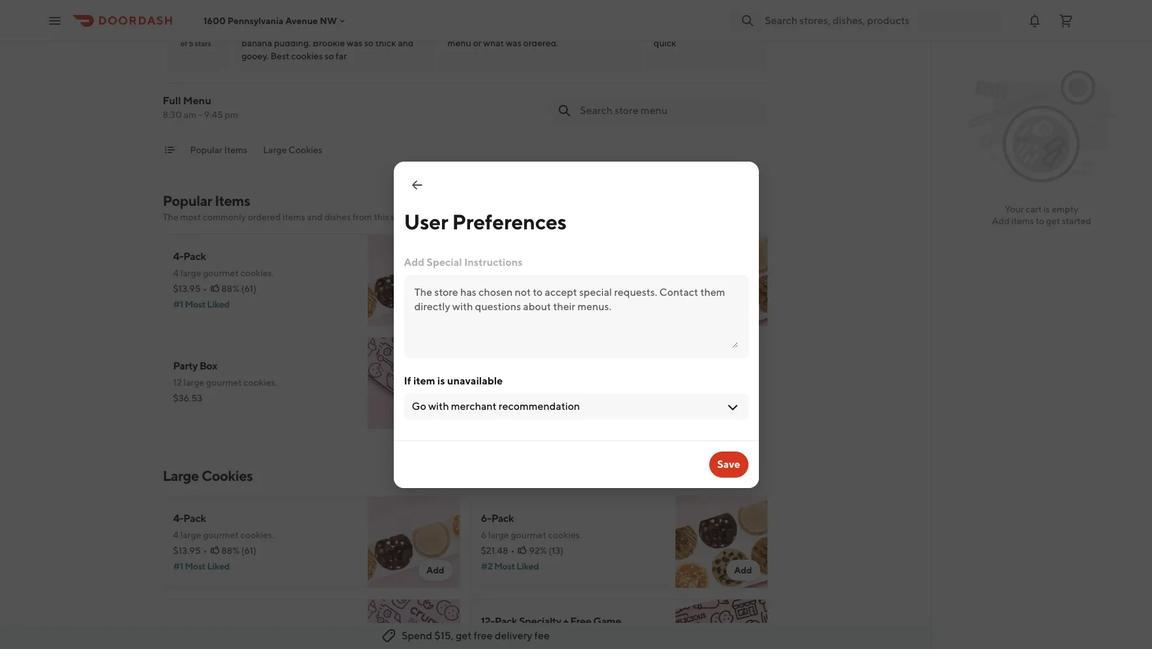 Task type: vqa. For each thing, say whether or not it's contained in the screenshot.
the leftmost the delivery
no



Task type: locate. For each thing, give the bounding box(es) containing it.
12 down the '12-'
[[481, 633, 490, 644]]

88% (61)
[[221, 284, 256, 294], [221, 546, 256, 556]]

add button for second party box image from the bottom of the page
[[419, 401, 452, 422]]

0 vertical spatial 88% (61)
[[221, 284, 256, 294]]

1 6-pack 6 large gourmet cookies. from the top
[[481, 250, 582, 278]]

is inside your cart is empty add items to get started
[[1044, 204, 1050, 215]]

party box image
[[367, 337, 460, 430], [367, 599, 460, 649]]

add for second party box image from the bottom of the page
[[426, 406, 444, 417]]

add for second 6 pack image from the top of the page
[[734, 565, 752, 576]]

get inside your cart is empty add items to get started
[[1046, 216, 1060, 226]]

4-pack 4 large gourmet cookies.
[[173, 250, 274, 278], [173, 513, 274, 541]]

4
[[173, 268, 179, 278], [173, 530, 179, 541]]

$21.48 •
[[481, 284, 515, 294], [481, 546, 515, 556]]

1 horizontal spatial doordash
[[742, 10, 778, 20]]

1 horizontal spatial is
[[1044, 204, 1050, 215]]

1 horizontal spatial cookies
[[289, 145, 322, 155]]

0 vertical spatial #2 most liked
[[481, 299, 539, 310]]

1 horizontal spatial large cookies
[[263, 145, 322, 155]]

is inside user preferences dialog
[[437, 375, 445, 387]]

$13.95 •
[[173, 284, 207, 294], [173, 546, 207, 556]]

1 $13.95 from the top
[[173, 284, 201, 294]]

1 vertical spatial box
[[199, 622, 217, 634]]

6-pack 6 large gourmet cookies. for 4 pack image for 1st 6 pack image from the top of the page
[[481, 250, 582, 278]]

6-
[[481, 250, 491, 263], [481, 513, 491, 525]]

0 vertical spatial $13.95
[[173, 284, 201, 294]]

0 horizontal spatial cookies
[[201, 468, 253, 485]]

#2 up the '12-'
[[481, 561, 493, 572]]

pack
[[183, 250, 206, 263], [491, 250, 514, 263], [183, 513, 206, 525], [491, 513, 514, 525], [495, 616, 517, 628]]

your inside 12-pack specialty + free game 12 large gourmet cookies and a free "cover your cookies" card game (while supplie
[[481, 646, 500, 649]]

stars
[[195, 38, 211, 48]]

1 vertical spatial #2 most liked
[[481, 561, 539, 572]]

get right the to
[[1046, 216, 1060, 226]]

this
[[374, 212, 389, 222]]

2 4 pack image from the top
[[367, 496, 460, 589]]

0 vertical spatial 4-
[[173, 250, 183, 263]]

popular down the -
[[190, 145, 223, 155]]

liked
[[207, 299, 230, 310], [517, 299, 539, 310], [207, 561, 230, 572], [517, 561, 539, 572]]

1 #1 most liked from the top
[[173, 299, 230, 310]]

pack for 1st 6 pack image from the top of the page
[[491, 250, 514, 263]]

items inside popular items button
[[224, 145, 247, 155]]

92% for 4 pack image corresponding to second 6 pack image from the top of the page
[[529, 546, 547, 556]]

box
[[199, 360, 217, 372], [199, 622, 217, 634]]

items down pm
[[224, 145, 247, 155]]

0 vertical spatial #1 most liked
[[173, 299, 230, 310]]

0 vertical spatial get
[[1046, 216, 1060, 226]]

1 #2 from the top
[[481, 299, 493, 310]]

Item Search search field
[[580, 104, 757, 118]]

gourmet for 4 pack image for 1st 6 pack image from the top of the page
[[203, 268, 239, 278]]

1 vertical spatial party
[[173, 622, 198, 634]]

pennsylvania
[[228, 15, 284, 26]]

1 horizontal spatial and
[[585, 633, 600, 644]]

add button for 4 pack image for 1st 6 pack image from the top of the page
[[419, 298, 452, 319]]

1 vertical spatial 4-pack 4 large gourmet cookies.
[[173, 513, 274, 541]]

1 4 pack image from the top
[[367, 234, 460, 327]]

1 vertical spatial $21.48
[[481, 546, 508, 556]]

of
[[180, 38, 187, 48]]

$36.53
[[173, 393, 202, 404]]

#1 most liked
[[173, 299, 230, 310], [173, 561, 230, 572]]

get right $15,
[[456, 630, 472, 642]]

1 vertical spatial $21.48 •
[[481, 546, 515, 556]]

0 vertical spatial 12
[[173, 378, 182, 388]]

0 items, open order cart image
[[1058, 13, 1074, 28]]

1 88% (61) from the top
[[221, 284, 256, 294]]

0 vertical spatial 4
[[173, 268, 179, 278]]

#2 most liked for 4 pack image for 1st 6 pack image from the top of the page
[[481, 299, 539, 310]]

1 horizontal spatial free
[[609, 633, 625, 644]]

2 4- from the top
[[173, 513, 183, 525]]

of 5 stars
[[180, 38, 211, 48]]

0 vertical spatial cookies
[[289, 145, 322, 155]]

1 vertical spatial 6-pack 6 large gourmet cookies.
[[481, 513, 582, 541]]

1 vertical spatial 6-
[[481, 513, 491, 525]]

2 4 from the top
[[173, 530, 179, 541]]

2 6-pack 6 large gourmet cookies. from the top
[[481, 513, 582, 541]]

12-
[[481, 616, 495, 628]]

92% (13)
[[529, 284, 564, 294], [529, 546, 564, 556]]

2 party from the top
[[173, 622, 198, 634]]

large cookies
[[263, 145, 322, 155], [163, 468, 253, 485]]

1 vertical spatial large cookies
[[163, 468, 253, 485]]

is
[[1044, 204, 1050, 215], [437, 375, 445, 387]]

popular inside popular items the most commonly ordered items and dishes from this store
[[163, 192, 212, 209]]

0 vertical spatial 4 pack image
[[367, 234, 460, 327]]

1 horizontal spatial your
[[1005, 204, 1024, 215]]

6- for 4 pack image corresponding to second 6 pack image from the top of the page
[[481, 513, 491, 525]]

1 vertical spatial your
[[481, 646, 500, 649]]

items down cart
[[1012, 216, 1034, 226]]

1 vertical spatial items
[[215, 192, 250, 209]]

1 vertical spatial #1
[[173, 561, 183, 572]]

1 vertical spatial 12
[[481, 633, 490, 644]]

order
[[370, 10, 391, 20], [780, 10, 801, 20]]

1 vertical spatial (61)
[[241, 546, 256, 556]]

items
[[224, 145, 247, 155], [215, 192, 250, 209]]

0 vertical spatial #2
[[481, 299, 493, 310]]

1 vertical spatial $13.95
[[173, 546, 201, 556]]

1 doordash from the left
[[332, 10, 368, 20]]

store
[[391, 212, 412, 222]]

12 up $36.53 on the left bottom of the page
[[173, 378, 182, 388]]

2 6 from the top
[[481, 530, 487, 541]]

items right ordered
[[283, 212, 305, 222]]

1 vertical spatial get
[[456, 630, 472, 642]]

7/18/23 • doordash order
[[709, 10, 801, 20]]

empty
[[1052, 204, 1079, 215]]

0 horizontal spatial and
[[307, 212, 323, 222]]

special
[[427, 256, 462, 268]]

1 horizontal spatial items
[[1012, 216, 1034, 226]]

and up (while at the bottom right of the page
[[585, 633, 600, 644]]

add button for second 6 pack image from the top of the page
[[726, 560, 760, 581]]

(13)
[[549, 284, 564, 294], [549, 546, 564, 556]]

0 horizontal spatial items
[[283, 212, 305, 222]]

large for second 6 pack image from the top of the page
[[488, 530, 509, 541]]

6-pack 6 large gourmet cookies.
[[481, 250, 582, 278], [481, 513, 582, 541]]

free down the '12-'
[[474, 630, 493, 642]]

1 vertical spatial #1 most liked
[[173, 561, 230, 572]]

spend $15, get free delivery fee
[[402, 630, 550, 642]]

1 vertical spatial 6
[[481, 530, 487, 541]]

1 vertical spatial and
[[585, 633, 600, 644]]

cookies"
[[502, 646, 539, 649]]

1 box from the top
[[199, 360, 217, 372]]

2 6- from the top
[[481, 513, 491, 525]]

2 box from the top
[[199, 622, 217, 634]]

1 92% from the top
[[529, 284, 547, 294]]

#2 for 4 pack image for 1st 6 pack image from the top of the page
[[481, 299, 493, 310]]

large inside 12-pack specialty + free game 12 large gourmet cookies and a free "cover your cookies" card game (while supplie
[[491, 633, 512, 644]]

0 vertical spatial 6-
[[481, 250, 491, 263]]

party box 12 large gourmet cookies. $36.53
[[173, 360, 277, 404]]

#2 most liked
[[481, 299, 539, 310], [481, 561, 539, 572]]

items for popular items the most commonly ordered items and dishes from this store
[[215, 192, 250, 209]]

0 horizontal spatial large cookies
[[163, 468, 253, 485]]

1 vertical spatial is
[[437, 375, 445, 387]]

0 vertical spatial (13)
[[549, 284, 564, 294]]

2 $21.48 from the top
[[481, 546, 508, 556]]

gourmet for second 6 pack image from the top of the page
[[511, 530, 546, 541]]

0 vertical spatial popular
[[190, 145, 223, 155]]

12
[[173, 378, 182, 388], [481, 633, 490, 644]]

cookies.
[[241, 268, 274, 278], [548, 268, 582, 278], [244, 378, 277, 388], [241, 530, 274, 541], [548, 530, 582, 541]]

6 pack image
[[675, 234, 768, 327], [675, 496, 768, 589]]

$21.48 • for second 6 pack image from the top of the page
[[481, 546, 515, 556]]

• doordash order
[[328, 10, 391, 20]]

#2 most liked down 'instructions'
[[481, 299, 539, 310]]

pack for second 6 pack image from the top of the page
[[491, 513, 514, 525]]

gourmet for 4 pack image corresponding to second 6 pack image from the top of the page
[[203, 530, 239, 541]]

is right cart
[[1044, 204, 1050, 215]]

ordered
[[248, 212, 281, 222]]

add inside user preferences dialog
[[404, 256, 425, 268]]

#2 most liked up the '12-'
[[481, 561, 539, 572]]

1 vertical spatial 4-
[[173, 513, 183, 525]]

game
[[593, 616, 621, 628]]

popular
[[190, 145, 223, 155], [163, 192, 212, 209]]

0 vertical spatial large cookies
[[263, 145, 322, 155]]

party for party box
[[173, 622, 198, 634]]

pm
[[225, 110, 238, 120]]

1 vertical spatial 6 pack image
[[675, 496, 768, 589]]

large for 1st 6 pack image from the top of the page
[[488, 268, 509, 278]]

free right a
[[609, 633, 625, 644]]

88%
[[221, 284, 239, 294], [221, 546, 239, 556]]

1 horizontal spatial large
[[263, 145, 287, 155]]

1 6- from the top
[[481, 250, 491, 263]]

2 $13.95 • from the top
[[173, 546, 207, 556]]

most
[[185, 299, 206, 310], [494, 299, 515, 310], [185, 561, 206, 572], [494, 561, 515, 572]]

to
[[1036, 216, 1045, 226]]

1600
[[203, 15, 226, 26]]

1 vertical spatial #2
[[481, 561, 493, 572]]

0 horizontal spatial doordash
[[332, 10, 368, 20]]

6-pack 6 large gourmet cookies. for 4 pack image corresponding to second 6 pack image from the top of the page
[[481, 513, 582, 541]]

a
[[602, 633, 607, 644]]

free
[[474, 630, 493, 642], [609, 633, 625, 644]]

0 vertical spatial 6 pack image
[[675, 234, 768, 327]]

0 vertical spatial (61)
[[241, 284, 256, 294]]

back image
[[409, 177, 425, 193]]

0 vertical spatial 6
[[481, 268, 487, 278]]

2 $13.95 from the top
[[173, 546, 201, 556]]

items inside popular items the most commonly ordered items and dishes from this store
[[215, 192, 250, 209]]

pack for 4 pack image corresponding to second 6 pack image from the top of the page
[[183, 513, 206, 525]]

1 $21.48 from the top
[[481, 284, 508, 294]]

12-pack specialty + free game 12 large gourmet cookies and a free "cover your cookies" card game (while supplie
[[481, 616, 656, 649]]

0 vertical spatial party
[[173, 360, 198, 372]]

1 $21.48 • from the top
[[481, 284, 515, 294]]

0 horizontal spatial is
[[437, 375, 445, 387]]

2 92% from the top
[[529, 546, 547, 556]]

92%
[[529, 284, 547, 294], [529, 546, 547, 556]]

0 vertical spatial and
[[307, 212, 323, 222]]

your down spend $15, get free delivery fee on the bottom of the page
[[481, 646, 500, 649]]

large
[[181, 268, 201, 278], [488, 268, 509, 278], [184, 378, 204, 388], [181, 530, 201, 541], [488, 530, 509, 541], [491, 633, 512, 644]]

items
[[283, 212, 305, 222], [1012, 216, 1034, 226]]

1 party from the top
[[173, 360, 198, 372]]

8:30
[[163, 110, 182, 120]]

0 horizontal spatial get
[[456, 630, 472, 642]]

0 vertical spatial box
[[199, 360, 217, 372]]

0 vertical spatial items
[[224, 145, 247, 155]]

save button
[[709, 452, 748, 478]]

gourmet for 1st 6 pack image from the top of the page
[[511, 268, 546, 278]]

1 vertical spatial 92%
[[529, 546, 547, 556]]

1 vertical spatial 4
[[173, 530, 179, 541]]

is right item
[[437, 375, 445, 387]]

gourmet inside party box 12 large gourmet cookies. $36.53
[[206, 378, 242, 388]]

1 horizontal spatial get
[[1046, 216, 1060, 226]]

1 vertical spatial cookies
[[201, 468, 253, 485]]

0 vertical spatial #1
[[173, 299, 183, 310]]

1 vertical spatial 88%
[[221, 546, 239, 556]]

add button
[[419, 298, 452, 319], [726, 298, 760, 319], [419, 401, 452, 422], [419, 560, 452, 581], [726, 560, 760, 581]]

4-
[[173, 250, 183, 263], [173, 513, 183, 525]]

1 4 from the top
[[173, 268, 179, 278]]

add inside your cart is empty add items to get started
[[992, 216, 1010, 226]]

add for 4 pack image corresponding to second 6 pack image from the top of the page
[[426, 565, 444, 576]]

1 6 from the top
[[481, 268, 487, 278]]

1 vertical spatial 88% (61)
[[221, 546, 256, 556]]

1 vertical spatial $13.95 •
[[173, 546, 207, 556]]

add button for 1st 6 pack image from the top of the page
[[726, 298, 760, 319]]

most for second 6 pack image from the top of the page
[[494, 561, 515, 572]]

large for 4 pack image corresponding to second 6 pack image from the top of the page
[[181, 530, 201, 541]]

game
[[561, 646, 584, 649]]

cookies
[[289, 145, 322, 155], [201, 468, 253, 485]]

0 horizontal spatial your
[[481, 646, 500, 649]]

box inside party box 12 large gourmet cookies. $36.53
[[199, 360, 217, 372]]

0 vertical spatial party box image
[[367, 337, 460, 430]]

pack for 4 pack image for 1st 6 pack image from the top of the page
[[183, 250, 206, 263]]

0 vertical spatial 6-pack 6 large gourmet cookies.
[[481, 250, 582, 278]]

and left dishes
[[307, 212, 323, 222]]

0 vertical spatial your
[[1005, 204, 1024, 215]]

12-pack specialty + free game image
[[675, 599, 768, 649]]

0 horizontal spatial 12
[[173, 378, 182, 388]]

$21.48 • for 1st 6 pack image from the top of the page
[[481, 284, 515, 294]]

your cart is empty add items to get started
[[992, 204, 1091, 226]]

2 #2 from the top
[[481, 561, 493, 572]]

0 vertical spatial 92%
[[529, 284, 547, 294]]

2 #2 most liked from the top
[[481, 561, 539, 572]]

party inside party box 12 large gourmet cookies. $36.53
[[173, 360, 198, 372]]

4 pack image
[[367, 234, 460, 327], [367, 496, 460, 589]]

1 $13.95 • from the top
[[173, 284, 207, 294]]

#2
[[481, 299, 493, 310], [481, 561, 493, 572]]

2 $21.48 • from the top
[[481, 546, 515, 556]]

doordash right 9/28/23
[[332, 10, 368, 20]]

0 horizontal spatial large
[[163, 468, 199, 485]]

#2 down 'instructions'
[[481, 299, 493, 310]]

4 pack image for second 6 pack image from the top of the page
[[367, 496, 460, 589]]

doordash right 7/18/23
[[742, 10, 778, 20]]

your
[[1005, 204, 1024, 215], [481, 646, 500, 649]]

1 horizontal spatial 12
[[481, 633, 490, 644]]

1 88% from the top
[[221, 284, 239, 294]]

items up "commonly"
[[215, 192, 250, 209]]

0 vertical spatial 92% (13)
[[529, 284, 564, 294]]

1 4-pack 4 large gourmet cookies. from the top
[[173, 250, 274, 278]]

0 vertical spatial $21.48 •
[[481, 284, 515, 294]]

1 vertical spatial 92% (13)
[[529, 546, 564, 556]]

1 horizontal spatial order
[[780, 10, 801, 20]]

party for party box 12 large gourmet cookies. $36.53
[[173, 360, 198, 372]]

popular up most
[[163, 192, 212, 209]]

large inside party box 12 large gourmet cookies. $36.53
[[184, 378, 204, 388]]

0 vertical spatial 88%
[[221, 284, 239, 294]]

1 vertical spatial party box image
[[367, 599, 460, 649]]

your left cart
[[1005, 204, 1024, 215]]

cookies. inside party box 12 large gourmet cookies. $36.53
[[244, 378, 277, 388]]

2 (61) from the top
[[241, 546, 256, 556]]

doordash
[[332, 10, 368, 20], [742, 10, 778, 20]]

(61)
[[241, 284, 256, 294], [241, 546, 256, 556]]

items for popular items
[[224, 145, 247, 155]]

1 vertical spatial popular
[[163, 192, 212, 209]]

popular for popular items the most commonly ordered items and dishes from this store
[[163, 192, 212, 209]]

2 #1 from the top
[[173, 561, 183, 572]]

0 vertical spatial 4-pack 4 large gourmet cookies.
[[173, 250, 274, 278]]

0 vertical spatial $13.95 •
[[173, 284, 207, 294]]

1 vertical spatial 4 pack image
[[367, 496, 460, 589]]

popular inside button
[[190, 145, 223, 155]]

2 88% from the top
[[221, 546, 239, 556]]

0 vertical spatial $21.48
[[481, 284, 508, 294]]

popular for popular items
[[190, 145, 223, 155]]

2 92% (13) from the top
[[529, 546, 564, 556]]

full menu 8:30 am - 9:45 pm
[[163, 95, 238, 120]]

and inside popular items the most commonly ordered items and dishes from this store
[[307, 212, 323, 222]]

0 horizontal spatial order
[[370, 10, 391, 20]]

1 92% (13) from the top
[[529, 284, 564, 294]]

2 4-pack 4 large gourmet cookies. from the top
[[173, 513, 274, 541]]

party
[[173, 360, 198, 372], [173, 622, 198, 634]]

1 vertical spatial (13)
[[549, 546, 564, 556]]

cookies inside button
[[289, 145, 322, 155]]

your inside your cart is empty add items to get started
[[1005, 204, 1024, 215]]

6
[[481, 268, 487, 278], [481, 530, 487, 541]]

liked for 4 pack image for 1st 6 pack image from the top of the page
[[207, 299, 230, 310]]

dishes
[[325, 212, 351, 222]]

(61) for 4 pack image corresponding to second 6 pack image from the top of the page
[[241, 546, 256, 556]]

pack inside 12-pack specialty + free game 12 large gourmet cookies and a free "cover your cookies" card game (while supplie
[[495, 616, 517, 628]]

1 (61) from the top
[[241, 284, 256, 294]]

0 vertical spatial is
[[1044, 204, 1050, 215]]

0 vertical spatial large
[[263, 145, 287, 155]]

1 #2 most liked from the top
[[481, 299, 539, 310]]



Task type: describe. For each thing, give the bounding box(es) containing it.
items inside popular items the most commonly ordered items and dishes from this store
[[283, 212, 305, 222]]

free inside 12-pack specialty + free game 12 large gourmet cookies and a free "cover your cookies" card game (while supplie
[[609, 633, 625, 644]]

is for cart
[[1044, 204, 1050, 215]]

1 6 pack image from the top
[[675, 234, 768, 327]]

user preferences dialog
[[394, 161, 759, 488]]

9:45
[[204, 110, 223, 120]]

started
[[1062, 216, 1091, 226]]

full
[[163, 95, 181, 107]]

#2 most liked for 4 pack image corresponding to second 6 pack image from the top of the page
[[481, 561, 539, 572]]

save
[[717, 458, 740, 470]]

if item is unavailable
[[404, 375, 503, 387]]

and inside 12-pack specialty + free game 12 large gourmet cookies and a free "cover your cookies" card game (while supplie
[[585, 633, 600, 644]]

liked for 1st 6 pack image from the top of the page
[[517, 299, 539, 310]]

2 88% (61) from the top
[[221, 546, 256, 556]]

2 doordash from the left
[[742, 10, 778, 20]]

2 (13) from the top
[[549, 546, 564, 556]]

$21.48 for 4 pack image for 1st 6 pack image from the top of the page
[[481, 284, 508, 294]]

1 (13) from the top
[[549, 284, 564, 294]]

most for 4 pack image corresponding to second 6 pack image from the top of the page
[[185, 561, 206, 572]]

cookies
[[551, 633, 583, 644]]

-
[[198, 110, 202, 120]]

most for 1st 6 pack image from the top of the page
[[494, 299, 515, 310]]

1 #1 from the top
[[173, 299, 183, 310]]

preferences
[[452, 209, 567, 234]]

2 6 pack image from the top
[[675, 496, 768, 589]]

open menu image
[[47, 13, 63, 28]]

6- for 4 pack image for 1st 6 pack image from the top of the page
[[481, 250, 491, 263]]

liked for 4 pack image corresponding to second 6 pack image from the top of the page
[[207, 561, 230, 572]]

4-pack 4 large gourmet cookies. for 4 pack image for 1st 6 pack image from the top of the page
[[173, 250, 274, 278]]

notification bell image
[[1027, 13, 1043, 28]]

4 for 4 pack image for 1st 6 pack image from the top of the page
[[173, 268, 179, 278]]

add button for 4 pack image corresponding to second 6 pack image from the top of the page
[[419, 560, 452, 581]]

box for party box
[[199, 622, 217, 634]]

(61) for 4 pack image for 1st 6 pack image from the top of the page
[[241, 284, 256, 294]]

from
[[353, 212, 372, 222]]

5
[[189, 38, 193, 48]]

1600 pennsylvania avenue nw button
[[203, 15, 347, 26]]

free
[[570, 616, 591, 628]]

most for 4 pack image for 1st 6 pack image from the top of the page
[[185, 299, 206, 310]]

Add Special Instructions text field
[[414, 285, 738, 348]]

"cover
[[627, 633, 656, 644]]

most
[[180, 212, 201, 222]]

popular items
[[190, 145, 247, 155]]

7/18/23
[[709, 10, 736, 20]]

user
[[404, 209, 448, 234]]

card
[[541, 646, 559, 649]]

2 party box image from the top
[[367, 599, 460, 649]]

6 for 4 pack image corresponding to second 6 pack image from the top of the page
[[481, 530, 487, 541]]

1 vertical spatial large
[[163, 468, 199, 485]]

delivery
[[495, 630, 532, 642]]

12 inside party box 12 large gourmet cookies. $36.53
[[173, 378, 182, 388]]

1 order from the left
[[370, 10, 391, 20]]

add special instructions
[[404, 256, 523, 268]]

4 pack image for 1st 6 pack image from the top of the page
[[367, 234, 460, 327]]

12 inside 12-pack specialty + free game 12 large gourmet cookies and a free "cover your cookies" card game (while supplie
[[481, 633, 490, 644]]

the
[[163, 212, 178, 222]]

commonly
[[203, 212, 246, 222]]

$21.48 for 4 pack image corresponding to second 6 pack image from the top of the page
[[481, 546, 508, 556]]

if
[[404, 375, 411, 387]]

instructions
[[464, 256, 523, 268]]

am
[[184, 110, 196, 120]]

large cookies button
[[263, 143, 322, 164]]

92% for 4 pack image for 1st 6 pack image from the top of the page
[[529, 284, 547, 294]]

$15,
[[434, 630, 454, 642]]

liked for second 6 pack image from the top of the page
[[517, 561, 539, 572]]

unavailable
[[447, 375, 503, 387]]

1 party box image from the top
[[367, 337, 460, 430]]

1 4- from the top
[[173, 250, 183, 263]]

4 for 4 pack image corresponding to second 6 pack image from the top of the page
[[173, 530, 179, 541]]

2 order from the left
[[780, 10, 801, 20]]

$13.95 for 4 pack image for 1st 6 pack image from the top of the page
[[173, 284, 201, 294]]

avenue
[[285, 15, 318, 26]]

$13.95 for 4 pack image corresponding to second 6 pack image from the top of the page
[[173, 546, 201, 556]]

item
[[413, 375, 435, 387]]

items inside your cart is empty add items to get started
[[1012, 216, 1034, 226]]

popular items the most commonly ordered items and dishes from this store
[[163, 192, 412, 222]]

party box
[[173, 622, 217, 634]]

(while
[[586, 646, 611, 649]]

nw
[[320, 15, 337, 26]]

+
[[563, 616, 568, 628]]

1600 pennsylvania avenue nw
[[203, 15, 337, 26]]

4-pack 4 large gourmet cookies. for 4 pack image corresponding to second 6 pack image from the top of the page
[[173, 513, 274, 541]]

fee
[[534, 630, 550, 642]]

is for item
[[437, 375, 445, 387]]

popular items button
[[190, 143, 247, 164]]

2 #1 most liked from the top
[[173, 561, 230, 572]]

add for 1st 6 pack image from the top of the page
[[734, 303, 752, 314]]

$13.95 • for 4 pack image for 1st 6 pack image from the top of the page
[[173, 284, 207, 294]]

6 for 4 pack image for 1st 6 pack image from the top of the page
[[481, 268, 487, 278]]

gourmet inside 12-pack specialty + free game 12 large gourmet cookies and a free "cover your cookies" card game (while supplie
[[514, 633, 550, 644]]

0 horizontal spatial free
[[474, 630, 493, 642]]

cart
[[1026, 204, 1042, 215]]

box for party box 12 large gourmet cookies. $36.53
[[199, 360, 217, 372]]

user preferences
[[404, 209, 567, 234]]

large inside button
[[263, 145, 287, 155]]

specialty
[[519, 616, 561, 628]]

large for 4 pack image for 1st 6 pack image from the top of the page
[[181, 268, 201, 278]]

menu
[[183, 95, 211, 107]]

$13.95 • for 4 pack image corresponding to second 6 pack image from the top of the page
[[173, 546, 207, 556]]

9/28/23
[[296, 10, 326, 20]]

spend
[[402, 630, 432, 642]]

#2 for 4 pack image corresponding to second 6 pack image from the top of the page
[[481, 561, 493, 572]]

add for 4 pack image for 1st 6 pack image from the top of the page
[[426, 303, 444, 314]]



